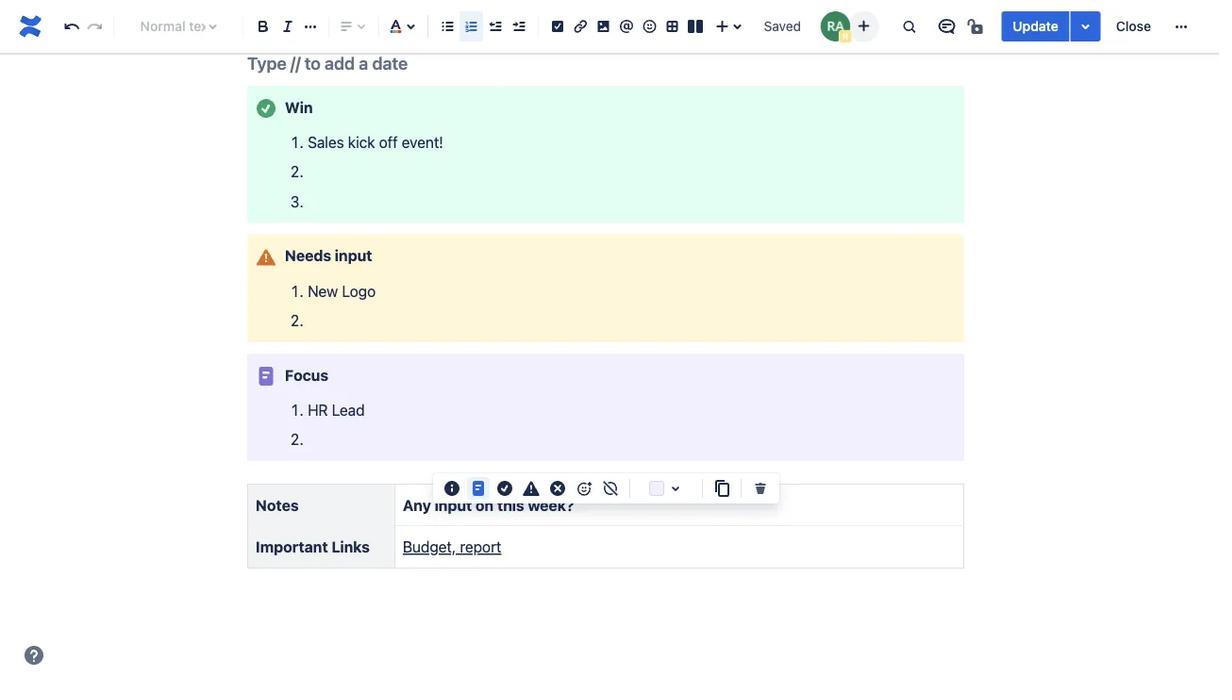 Task type: locate. For each thing, give the bounding box(es) containing it.
new logo
[[308, 283, 376, 301]]

sales
[[308, 134, 344, 152]]

table image
[[661, 15, 684, 38]]

confluence image
[[15, 11, 45, 42], [15, 11, 45, 42]]

1 vertical spatial input
[[435, 497, 472, 515]]

more formatting image
[[299, 15, 322, 38]]

input for any
[[435, 497, 472, 515]]

comment icon image
[[935, 15, 958, 38]]

bullet list ⌘⇧8 image
[[436, 15, 459, 38]]

any input on this week?
[[403, 497, 574, 515]]

remove emoji image
[[599, 478, 622, 501]]

needs
[[285, 247, 331, 265]]

error image
[[546, 478, 569, 501]]

1 horizontal spatial input
[[435, 497, 472, 515]]

input
[[335, 247, 372, 265], [435, 497, 472, 515]]

0 vertical spatial input
[[335, 247, 372, 265]]

important links
[[256, 539, 370, 557]]

logo
[[342, 283, 376, 301]]

report
[[460, 539, 501, 557]]

outdent ⇧tab image
[[484, 15, 506, 38]]

warning image
[[520, 478, 543, 501]]

0 horizontal spatial input
[[335, 247, 372, 265]]

update button
[[1001, 11, 1070, 42]]

panel success image
[[255, 98, 277, 120]]

update
[[1013, 18, 1058, 34]]

add image, video, or file image
[[592, 15, 615, 38]]

input up logo
[[335, 247, 372, 265]]

on
[[476, 497, 494, 515]]

undo ⌘z image
[[61, 15, 83, 38]]

link image
[[569, 15, 592, 38]]

remove image
[[749, 478, 772, 501]]

input left on
[[435, 497, 472, 515]]

important
[[256, 539, 328, 557]]

kick
[[348, 134, 375, 152]]

editable content region
[[217, 0, 995, 584]]

week?
[[528, 497, 574, 515]]

sales kick off event!
[[308, 134, 443, 152]]

find and replace image
[[898, 15, 920, 38]]

editor add emoji image
[[573, 478, 595, 501]]

background color image
[[664, 478, 687, 501]]

success image
[[494, 478, 516, 501]]

this
[[497, 497, 524, 515]]



Task type: describe. For each thing, give the bounding box(es) containing it.
panel note image
[[255, 366, 277, 388]]

copy image
[[711, 478, 733, 501]]

close
[[1116, 18, 1151, 34]]

new
[[308, 283, 338, 301]]

mention image
[[615, 15, 638, 38]]

budget, report
[[403, 539, 501, 557]]

layouts image
[[684, 15, 707, 38]]

more image
[[1170, 15, 1193, 38]]

notes
[[256, 497, 299, 515]]

indent tab image
[[507, 15, 530, 38]]

win
[[285, 98, 313, 116]]

no restrictions image
[[966, 15, 988, 38]]

event!
[[402, 134, 443, 152]]

italic ⌘i image
[[276, 15, 299, 38]]

emoji image
[[638, 15, 661, 38]]

panel warning image
[[255, 247, 277, 269]]

Main content area, start typing to enter text. text field
[[236, 0, 976, 584]]

bold ⌘b image
[[252, 15, 275, 38]]

input for needs
[[335, 247, 372, 265]]

invite to edit image
[[852, 15, 875, 37]]

help image
[[23, 644, 45, 667]]

off
[[379, 134, 398, 152]]

lead
[[332, 402, 365, 420]]

hr
[[308, 402, 328, 420]]

redo ⌘⇧z image
[[83, 15, 106, 38]]

adjust update settings image
[[1075, 15, 1097, 38]]

needs input
[[285, 247, 372, 265]]

links
[[331, 539, 370, 557]]

saved
[[764, 18, 801, 34]]

budget,
[[403, 539, 456, 557]]

info image
[[441, 478, 463, 501]]

any
[[403, 497, 431, 515]]

numbered list ⌘⇧7 image
[[460, 15, 483, 38]]

action item image
[[546, 15, 569, 38]]

ruby anderson image
[[820, 11, 851, 42]]

hr lead
[[308, 402, 365, 420]]

focus
[[285, 366, 328, 384]]

note image
[[467, 478, 490, 501]]

close button
[[1105, 11, 1163, 42]]



Task type: vqa. For each thing, say whether or not it's contained in the screenshot.
Error icon in the bottom of the page
yes



